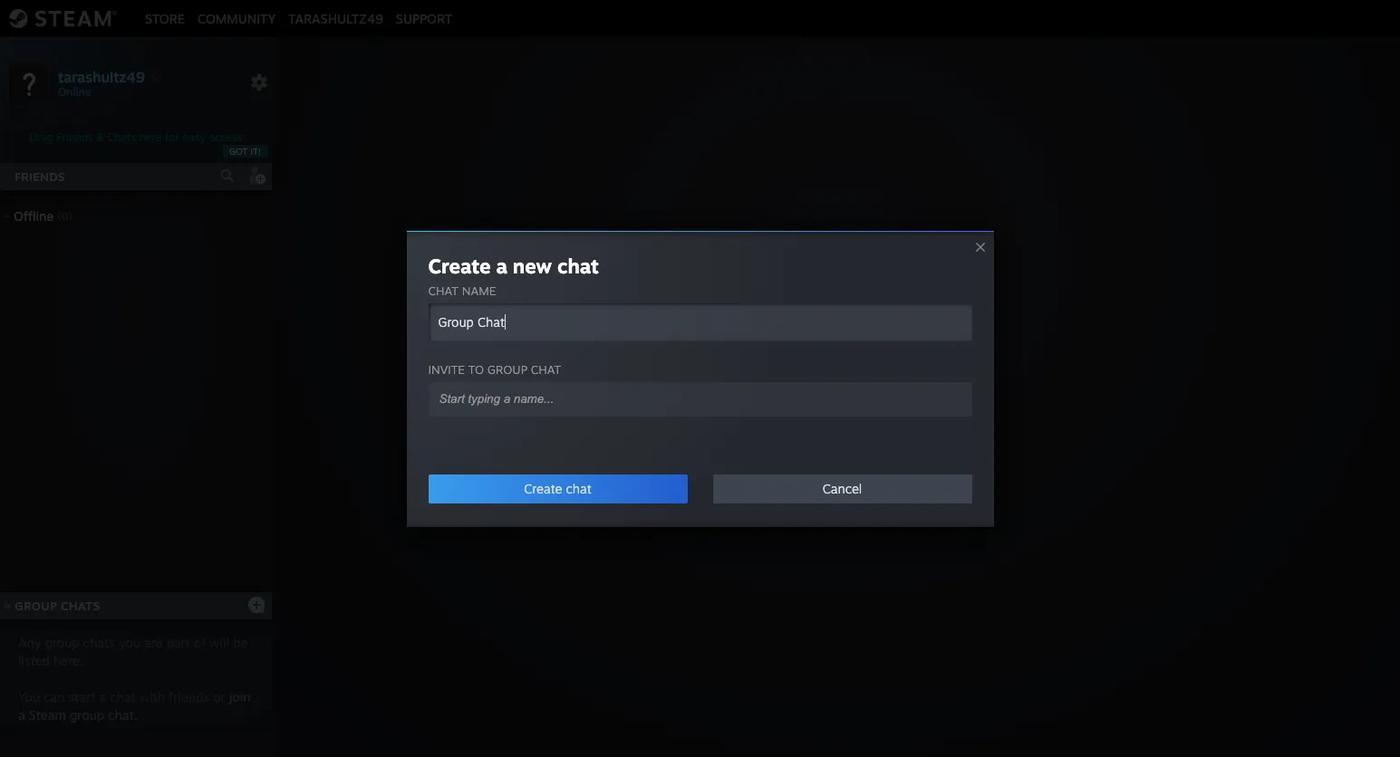 Task type: describe. For each thing, give the bounding box(es) containing it.
1 horizontal spatial to
[[909, 407, 923, 425]]

cancel button
[[713, 474, 972, 503]]

chats
[[83, 635, 115, 651]]

community
[[198, 10, 276, 26]]

a for new
[[496, 253, 507, 278]]

will
[[210, 635, 229, 651]]

0 vertical spatial chat
[[428, 283, 458, 298]]

chat.
[[108, 708, 137, 723]]

0 horizontal spatial or
[[213, 690, 225, 705]]

invite
[[428, 362, 465, 377]]

of
[[194, 635, 206, 651]]

support
[[396, 10, 452, 26]]

any group chats you are part of will be listed here.
[[18, 635, 248, 669]]

a right start on the left bottom of the page
[[99, 690, 106, 705]]

you can start a chat with friends or
[[18, 690, 229, 705]]

0 vertical spatial or
[[810, 407, 824, 425]]

a for steam
[[18, 708, 25, 723]]

click a friend or group chat to start!
[[715, 407, 963, 425]]

create for create a new chat
[[428, 253, 491, 278]]

group inside any group chats you are part of will be listed here.
[[45, 635, 79, 651]]

community link
[[191, 10, 282, 26]]

join a steam group chat. link
[[18, 690, 251, 723]]

create a group chat image
[[247, 596, 266, 614]]

manage friends list settings image
[[250, 73, 268, 92]]

0 vertical spatial to
[[468, 362, 484, 377]]

access
[[209, 130, 242, 144]]

a for friend
[[751, 407, 759, 425]]

you
[[119, 635, 140, 651]]

0 horizontal spatial chats
[[61, 599, 100, 614]]

here.
[[53, 653, 83, 669]]

drag friends & chats here for easy access
[[29, 130, 242, 144]]

&
[[96, 130, 104, 144]]

start!
[[927, 407, 963, 425]]

group inside join a steam group chat.
[[70, 708, 104, 723]]

start
[[68, 690, 96, 705]]

new
[[513, 253, 552, 278]]

0 vertical spatial group
[[828, 407, 869, 425]]

invite to group chat
[[428, 362, 561, 377]]



Task type: locate. For each thing, give the bounding box(es) containing it.
chats right &
[[107, 130, 136, 144]]

1 vertical spatial group
[[15, 599, 57, 614]]

any
[[18, 635, 41, 651]]

1 vertical spatial create
[[524, 481, 562, 496]]

chats up chats
[[61, 599, 100, 614]]

group
[[828, 407, 869, 425], [15, 599, 57, 614]]

0 horizontal spatial tarashultz49
[[58, 68, 145, 86]]

add a friend image
[[246, 166, 266, 186]]

group
[[487, 362, 527, 377], [45, 635, 79, 651], [70, 708, 104, 723]]

to left start!
[[909, 407, 923, 425]]

or
[[810, 407, 824, 425], [213, 690, 225, 705]]

a left new
[[496, 253, 507, 278]]

create a new chat
[[428, 253, 599, 278]]

1 horizontal spatial tarashultz49
[[288, 10, 383, 26]]

support link
[[390, 10, 459, 26]]

listed
[[18, 653, 50, 669]]

group chats
[[15, 599, 100, 614]]

can
[[44, 690, 65, 705]]

0 vertical spatial chats
[[107, 130, 136, 144]]

Start typing a name... text field
[[437, 391, 948, 406]]

cancel
[[823, 481, 862, 496]]

tarashultz49 link
[[282, 10, 390, 26]]

0 vertical spatial tarashultz49
[[288, 10, 383, 26]]

easy
[[182, 130, 206, 144]]

a inside join a steam group chat.
[[18, 708, 25, 723]]

or right friend
[[810, 407, 824, 425]]

click
[[715, 407, 747, 425]]

chat
[[557, 253, 599, 278], [531, 362, 561, 377], [566, 481, 592, 496], [110, 690, 136, 705]]

with
[[140, 690, 165, 705]]

store
[[145, 10, 185, 26]]

group right friend
[[828, 407, 869, 425]]

0 vertical spatial group
[[487, 362, 527, 377]]

name
[[462, 283, 496, 298]]

tarashultz49 left support link
[[288, 10, 383, 26]]

friends
[[169, 690, 209, 705]]

store link
[[139, 10, 191, 26]]

friends left &
[[56, 130, 93, 144]]

group down start on the left bottom of the page
[[70, 708, 104, 723]]

chat left start!
[[873, 407, 905, 425]]

1 vertical spatial chats
[[61, 599, 100, 614]]

1 horizontal spatial chat
[[873, 407, 905, 425]]

1 horizontal spatial chats
[[107, 130, 136, 144]]

part
[[166, 635, 190, 651]]

to right invite
[[468, 362, 484, 377]]

1 horizontal spatial create
[[524, 481, 562, 496]]

0 horizontal spatial create
[[428, 253, 491, 278]]

group up here.
[[45, 635, 79, 651]]

create inside button
[[524, 481, 562, 496]]

are
[[144, 635, 163, 651]]

or left join
[[213, 690, 225, 705]]

chat left name
[[428, 283, 458, 298]]

create chat button
[[428, 474, 687, 503]]

friends down the drag
[[14, 169, 65, 184]]

tarashultz49
[[288, 10, 383, 26], [58, 68, 145, 86]]

create for create chat
[[524, 481, 562, 496]]

create chat
[[524, 481, 592, 496]]

create
[[428, 253, 491, 278], [524, 481, 562, 496]]

be
[[233, 635, 248, 651]]

friends
[[56, 130, 93, 144], [14, 169, 65, 184]]

1 vertical spatial or
[[213, 690, 225, 705]]

1 vertical spatial to
[[909, 407, 923, 425]]

a right click
[[751, 407, 759, 425]]

tarashultz49 up &
[[58, 68, 145, 86]]

1 horizontal spatial group
[[828, 407, 869, 425]]

0 horizontal spatial to
[[468, 362, 484, 377]]

offline
[[14, 208, 54, 224]]

a
[[496, 253, 507, 278], [751, 407, 759, 425], [99, 690, 106, 705], [18, 708, 25, 723]]

a down the you
[[18, 708, 25, 723]]

group up 'any' at the bottom
[[15, 599, 57, 614]]

drag
[[29, 130, 53, 144]]

1 horizontal spatial or
[[810, 407, 824, 425]]

0 horizontal spatial group
[[15, 599, 57, 614]]

0 horizontal spatial chat
[[428, 283, 458, 298]]

chat name
[[428, 283, 496, 298]]

join a steam group chat.
[[18, 690, 251, 723]]

chat inside button
[[566, 481, 592, 496]]

group right invite
[[487, 362, 527, 377]]

None text field
[[428, 303, 972, 341]]

1 vertical spatial chat
[[873, 407, 905, 425]]

join
[[229, 690, 251, 705]]

1 vertical spatial tarashultz49
[[58, 68, 145, 86]]

chats
[[107, 130, 136, 144], [61, 599, 100, 614]]

for
[[165, 130, 179, 144]]

1 vertical spatial friends
[[14, 169, 65, 184]]

friend
[[763, 407, 806, 425]]

collapse chats list image
[[0, 602, 21, 610]]

2 vertical spatial group
[[70, 708, 104, 723]]

here
[[139, 130, 162, 144]]

0 vertical spatial friends
[[56, 130, 93, 144]]

0 vertical spatial create
[[428, 253, 491, 278]]

you
[[18, 690, 40, 705]]

steam
[[29, 708, 66, 723]]

search my friends list image
[[219, 168, 236, 184]]

1 vertical spatial group
[[45, 635, 79, 651]]

to
[[468, 362, 484, 377], [909, 407, 923, 425]]

chat
[[428, 283, 458, 298], [873, 407, 905, 425]]



Task type: vqa. For each thing, say whether or not it's contained in the screenshot.
Create in the Button
yes



